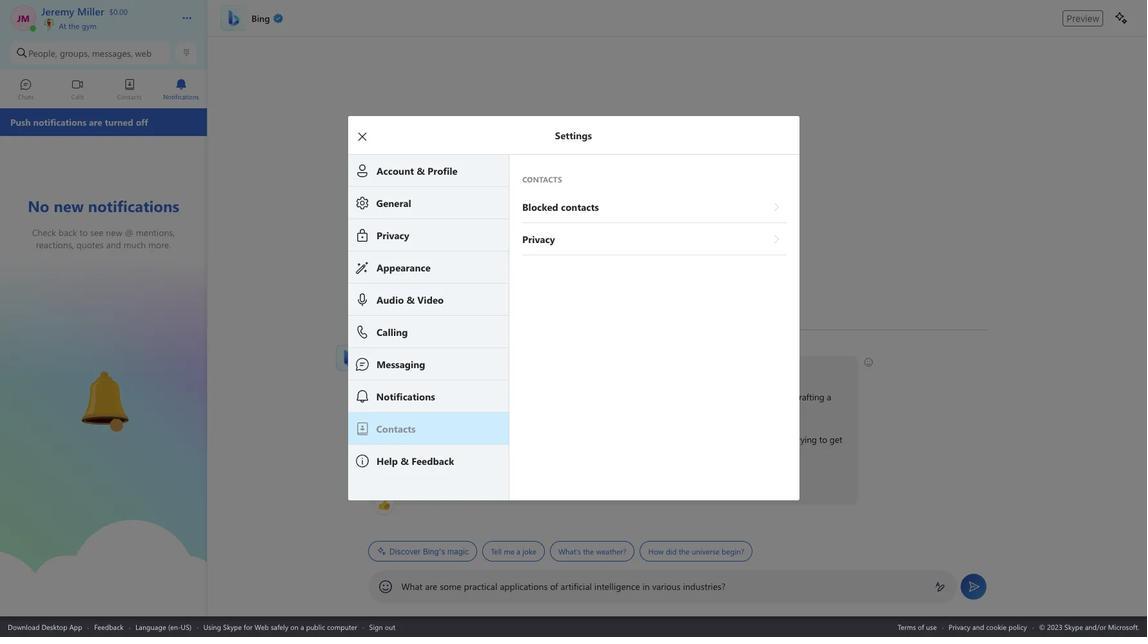 Task type: locate. For each thing, give the bounding box(es) containing it.
to right trying
[[819, 433, 827, 446]]

on
[[290, 622, 299, 632]]

0 vertical spatial i
[[477, 363, 479, 375]]

how did the universe begin? button
[[640, 541, 753, 562]]

might
[[571, 433, 594, 446]]

some
[[440, 581, 462, 593]]

1 horizontal spatial of
[[550, 581, 558, 593]]

how
[[441, 363, 459, 375], [648, 546, 664, 557]]

0 vertical spatial a
[[827, 391, 831, 403]]

0 vertical spatial groups,
[[60, 47, 90, 59]]

preview,
[[411, 433, 443, 446]]

1 horizontal spatial i'm
[[456, 433, 468, 446]]

various
[[652, 581, 681, 593]]

feedback
[[94, 622, 124, 632]]

get
[[703, 433, 716, 446], [830, 433, 842, 446]]

0 horizontal spatial in
[[604, 391, 611, 403]]

0 vertical spatial in
[[604, 391, 611, 403]]

of left the artificial
[[550, 581, 558, 593]]

am
[[403, 344, 415, 355]]

people, groups, messages, web
[[28, 47, 152, 59]]

1 vertical spatial of
[[550, 581, 558, 593]]

0 horizontal spatial groups,
[[60, 47, 90, 59]]

me
[[391, 391, 403, 403], [588, 405, 600, 417], [504, 546, 514, 557]]

a inside button
[[516, 546, 520, 557]]

2 vertical spatial me
[[504, 546, 514, 557]]

(openhands)
[[762, 475, 810, 488]]

language (en-us) link
[[136, 622, 192, 632]]

1 i'm from the left
[[375, 433, 387, 446]]

itinerary
[[661, 391, 692, 403]]

for left web
[[244, 622, 253, 632]]

of up kids.
[[441, 391, 449, 403]]

in left various
[[643, 581, 650, 593]]

to left start
[[420, 476, 428, 488]]

1 get from the left
[[703, 433, 716, 446]]

you
[[501, 363, 515, 375], [382, 476, 397, 488]]

industries?
[[683, 581, 726, 593]]

over,
[[450, 476, 468, 488]]

1 horizontal spatial me
[[504, 546, 514, 557]]

1 vertical spatial in
[[643, 581, 650, 593]]

to
[[743, 391, 751, 403], [543, 405, 551, 417], [819, 433, 827, 446], [420, 476, 428, 488]]

2 horizontal spatial i'm
[[764, 433, 776, 446]]

hey, this is bing ! how can i help you today?
[[375, 363, 545, 375]]

kids.
[[440, 405, 457, 417]]

0 vertical spatial of
[[441, 391, 449, 403]]

1 horizontal spatial a
[[516, 546, 520, 557]]

did
[[666, 546, 677, 557]]

0 horizontal spatial me
[[391, 391, 403, 403]]

groups, down at the gym
[[60, 47, 90, 59]]

preview
[[1067, 13, 1100, 24]]

1 vertical spatial i
[[567, 433, 569, 446]]

for right story
[[397, 405, 408, 417]]

Type a message text field
[[402, 581, 925, 593]]

trying
[[794, 433, 817, 446]]

the for at
[[69, 21, 80, 31]]

@bing.
[[622, 405, 649, 417]]

i
[[477, 363, 479, 375], [567, 433, 569, 446]]

1 vertical spatial groups,
[[469, 405, 498, 417]]

vegan
[[534, 391, 557, 403]]

for left your
[[695, 391, 706, 403]]

using
[[203, 622, 221, 632]]

0 horizontal spatial i'm
[[375, 433, 387, 446]]

the for what's
[[583, 546, 594, 557]]

today?
[[517, 363, 543, 375]]

say
[[596, 433, 609, 446]]

a right on
[[301, 622, 304, 632]]

in
[[460, 405, 467, 417]]

i left might
[[567, 433, 569, 446]]

i'm left an
[[375, 433, 387, 446]]

don't
[[680, 433, 701, 446]]

a inside ask me any type of question, like finding vegan restaurants in cambridge, itinerary for your trip to europe or drafting a story for curious kids. in groups, remember to mention me with @bing. i'm an ai preview, so i'm still learning. sometimes i might say something weird. don't get mad at me, i'm just trying to get better! if you want to start over, type
[[827, 391, 831, 403]]

just
[[778, 433, 792, 446]]

the inside 'button'
[[583, 546, 594, 557]]

how right !
[[441, 363, 459, 375]]

2 horizontal spatial me
[[588, 405, 600, 417]]

get right trying
[[830, 433, 842, 446]]

for
[[695, 391, 706, 403], [397, 405, 408, 417], [244, 622, 253, 632]]

the right 'what's'
[[583, 546, 594, 557]]

of left use
[[918, 622, 925, 632]]

europe
[[754, 391, 781, 403]]

1 horizontal spatial i
[[567, 433, 569, 446]]

what are some practical applications of artificial intelligence in various industries?
[[402, 581, 726, 593]]

1 horizontal spatial you
[[501, 363, 515, 375]]

0 horizontal spatial i
[[477, 363, 479, 375]]

me left any
[[391, 391, 403, 403]]

bing,
[[368, 344, 385, 355]]

trip
[[728, 391, 741, 403]]

1 vertical spatial me
[[588, 405, 600, 417]]

1 vertical spatial how
[[648, 546, 664, 557]]

what's the weather? button
[[550, 541, 635, 562]]

or
[[783, 391, 791, 403]]

0 horizontal spatial for
[[244, 622, 253, 632]]

tab list
[[0, 73, 207, 108]]

language (en-us)
[[136, 622, 192, 632]]

1 horizontal spatial the
[[583, 546, 594, 557]]

you right "if"
[[382, 476, 397, 488]]

0 horizontal spatial how
[[441, 363, 459, 375]]

and
[[973, 622, 985, 632]]

terms of use
[[898, 622, 937, 632]]

me for tell me a joke
[[504, 546, 514, 557]]

applications
[[500, 581, 548, 593]]

0 vertical spatial me
[[391, 391, 403, 403]]

at
[[738, 433, 745, 446]]

1 vertical spatial type
[[471, 476, 488, 488]]

a right drafting
[[827, 391, 831, 403]]

can
[[461, 363, 475, 375]]

the right did
[[679, 546, 690, 557]]

weather?
[[596, 546, 626, 557]]

me inside button
[[504, 546, 514, 557]]

bing, 9:24 am
[[368, 344, 415, 355]]

0 vertical spatial for
[[695, 391, 706, 403]]

0 vertical spatial type
[[422, 391, 439, 403]]

1 horizontal spatial get
[[830, 433, 842, 446]]

groups, down like
[[469, 405, 498, 417]]

me left with
[[588, 405, 600, 417]]

me right tell
[[504, 546, 514, 557]]

sign out
[[369, 622, 396, 632]]

i'm
[[375, 433, 387, 446], [456, 433, 468, 446], [764, 433, 776, 446]]

1 vertical spatial a
[[516, 546, 520, 557]]

!
[[436, 363, 439, 375]]

artificial
[[561, 581, 592, 593]]

0 horizontal spatial a
[[301, 622, 304, 632]]

i'm left just
[[764, 433, 776, 446]]

groups, inside button
[[60, 47, 90, 59]]

1 vertical spatial you
[[382, 476, 397, 488]]

discover bing's magic
[[389, 547, 469, 556]]

2 vertical spatial of
[[918, 622, 925, 632]]

policy
[[1009, 622, 1027, 632]]

a left the joke
[[516, 546, 520, 557]]

type up curious
[[422, 391, 439, 403]]

i'm right so
[[456, 433, 468, 446]]

discover
[[389, 547, 421, 556]]

0 horizontal spatial get
[[703, 433, 716, 446]]

to right trip
[[743, 391, 751, 403]]

better!
[[375, 448, 401, 460]]

in
[[604, 391, 611, 403], [643, 581, 650, 593]]

the right at
[[69, 21, 80, 31]]

i right can on the left bottom of the page
[[477, 363, 479, 375]]

what's
[[558, 546, 581, 557]]

is
[[410, 363, 416, 375]]

0 horizontal spatial the
[[69, 21, 80, 31]]

privacy and cookie policy link
[[949, 622, 1027, 632]]

joke
[[522, 546, 536, 557]]

how left did
[[648, 546, 664, 557]]

in up with
[[604, 391, 611, 403]]

ask me any type of question, like finding vegan restaurants in cambridge, itinerary for your trip to europe or drafting a story for curious kids. in groups, remember to mention me with @bing. i'm an ai preview, so i'm still learning. sometimes i might say something weird. don't get mad at me, i'm just trying to get better! if you want to start over, type
[[375, 391, 845, 488]]

remember
[[501, 405, 541, 417]]

you right help
[[501, 363, 515, 375]]

1 horizontal spatial how
[[648, 546, 664, 557]]

0 vertical spatial how
[[441, 363, 459, 375]]

question,
[[451, 391, 487, 403]]

2 vertical spatial a
[[301, 622, 304, 632]]

get left mad
[[703, 433, 716, 446]]

1 horizontal spatial for
[[397, 405, 408, 417]]

what
[[402, 581, 423, 593]]

bing
[[418, 363, 436, 375]]

bing's
[[423, 547, 445, 556]]

download desktop app link
[[8, 622, 82, 632]]

2 vertical spatial for
[[244, 622, 253, 632]]

0 horizontal spatial of
[[441, 391, 449, 403]]

begin?
[[722, 546, 744, 557]]

this
[[394, 363, 408, 375]]

2 horizontal spatial for
[[695, 391, 706, 403]]

sometimes
[[521, 433, 564, 446]]

0 horizontal spatial you
[[382, 476, 397, 488]]

with
[[603, 405, 619, 417]]

i inside ask me any type of question, like finding vegan restaurants in cambridge, itinerary for your trip to europe or drafting a story for curious kids. in groups, remember to mention me with @bing. i'm an ai preview, so i'm still learning. sometimes i might say something weird. don't get mad at me, i'm just trying to get better! if you want to start over, type
[[567, 433, 569, 446]]

1 horizontal spatial groups,
[[469, 405, 498, 417]]

type right over,
[[471, 476, 488, 488]]

2 horizontal spatial a
[[827, 391, 831, 403]]

public
[[306, 622, 325, 632]]



Task type: vqa. For each thing, say whether or not it's contained in the screenshot.
topmost of
yes



Task type: describe. For each thing, give the bounding box(es) containing it.
tell me a joke button
[[482, 541, 545, 562]]

privacy
[[949, 622, 971, 632]]

download
[[8, 622, 40, 632]]

learning.
[[486, 433, 519, 446]]

messages,
[[92, 47, 133, 59]]

sign out link
[[369, 622, 396, 632]]

how inside how did the universe begin? button
[[648, 546, 664, 557]]

at the gym
[[57, 21, 97, 31]]

terms of use link
[[898, 622, 937, 632]]

newtopic
[[490, 476, 526, 488]]

2 horizontal spatial of
[[918, 622, 925, 632]]

cambridge,
[[614, 391, 658, 403]]

are
[[425, 581, 438, 593]]

at
[[59, 21, 66, 31]]

weird.
[[655, 433, 678, 446]]

desktop
[[42, 622, 67, 632]]

help
[[481, 363, 498, 375]]

groups, inside ask me any type of question, like finding vegan restaurants in cambridge, itinerary for your trip to europe or drafting a story for curious kids. in groups, remember to mention me with @bing. i'm an ai preview, so i'm still learning. sometimes i might say something weird. don't get mad at me, i'm just trying to get better! if you want to start over, type
[[469, 405, 498, 417]]

computer
[[327, 622, 357, 632]]

using skype for web safely on a public computer
[[203, 622, 357, 632]]

what's the weather?
[[558, 546, 626, 557]]

practical
[[464, 581, 498, 593]]

want
[[399, 476, 418, 488]]

your
[[708, 391, 725, 403]]

2 horizontal spatial the
[[679, 546, 690, 557]]

app
[[69, 622, 82, 632]]

0 horizontal spatial type
[[422, 391, 439, 403]]

cookie
[[987, 622, 1007, 632]]

1 vertical spatial for
[[397, 405, 408, 417]]

(en-
[[168, 622, 181, 632]]

gym
[[82, 21, 97, 31]]

you inside ask me any type of question, like finding vegan restaurants in cambridge, itinerary for your trip to europe or drafting a story for curious kids. in groups, remember to mention me with @bing. i'm an ai preview, so i'm still learning. sometimes i might say something weird. don't get mad at me, i'm just trying to get better! if you want to start over, type
[[382, 476, 397, 488]]

using skype for web safely on a public computer link
[[203, 622, 357, 632]]

contacts dialog
[[348, 116, 819, 501]]

wednesday, november 8, 2023 heading
[[368, 315, 987, 338]]

tell me a joke
[[491, 546, 536, 557]]

2 get from the left
[[830, 433, 842, 446]]

to down vegan
[[543, 405, 551, 417]]

ai
[[401, 433, 409, 446]]

terms
[[898, 622, 916, 632]]

if
[[375, 476, 380, 488]]

something
[[611, 433, 652, 446]]

curious
[[410, 405, 438, 417]]

1 horizontal spatial in
[[643, 581, 650, 593]]

0 vertical spatial you
[[501, 363, 515, 375]]

magic
[[447, 547, 469, 556]]

like
[[489, 391, 502, 403]]

safely
[[271, 622, 289, 632]]

in inside ask me any type of question, like finding vegan restaurants in cambridge, itinerary for your trip to europe or drafting a story for curious kids. in groups, remember to mention me with @bing. i'm an ai preview, so i'm still learning. sometimes i might say something weird. don't get mad at me, i'm just trying to get better! if you want to start over, type
[[604, 391, 611, 403]]

people,
[[28, 47, 57, 59]]

ask
[[375, 391, 389, 403]]

tell
[[491, 546, 502, 557]]

still
[[471, 433, 483, 446]]

feedback link
[[94, 622, 124, 632]]

mad
[[718, 433, 735, 446]]

skype
[[223, 622, 242, 632]]

bell
[[65, 366, 81, 380]]

2 i'm from the left
[[456, 433, 468, 446]]

of inside ask me any type of question, like finding vegan restaurants in cambridge, itinerary for your trip to europe or drafting a story for curious kids. in groups, remember to mention me with @bing. i'm an ai preview, so i'm still learning. sometimes i might say something weird. don't get mad at me, i'm just trying to get better! if you want to start over, type
[[441, 391, 449, 403]]

finding
[[504, 391, 531, 403]]

an
[[389, 433, 399, 446]]

how did the universe begin?
[[648, 546, 744, 557]]

privacy and cookie policy
[[949, 622, 1027, 632]]

me for ask me any type of question, like finding vegan restaurants in cambridge, itinerary for your trip to europe or drafting a story for curious kids. in groups, remember to mention me with @bing. i'm an ai preview, so i'm still learning. sometimes i might say something weird. don't get mad at me, i'm just trying to get better! if you want to start over, type
[[391, 391, 403, 403]]

drafting
[[794, 391, 824, 403]]

hey,
[[375, 363, 392, 375]]

intelligence
[[595, 581, 640, 593]]

use
[[926, 622, 937, 632]]

9:24
[[387, 344, 401, 355]]

us)
[[181, 622, 192, 632]]

web
[[255, 622, 269, 632]]

language
[[136, 622, 166, 632]]

me,
[[747, 433, 762, 446]]

out
[[385, 622, 396, 632]]

restaurants
[[559, 391, 602, 403]]

mention
[[554, 405, 586, 417]]

3 i'm from the left
[[764, 433, 776, 446]]

sign
[[369, 622, 383, 632]]

1 horizontal spatial type
[[471, 476, 488, 488]]



